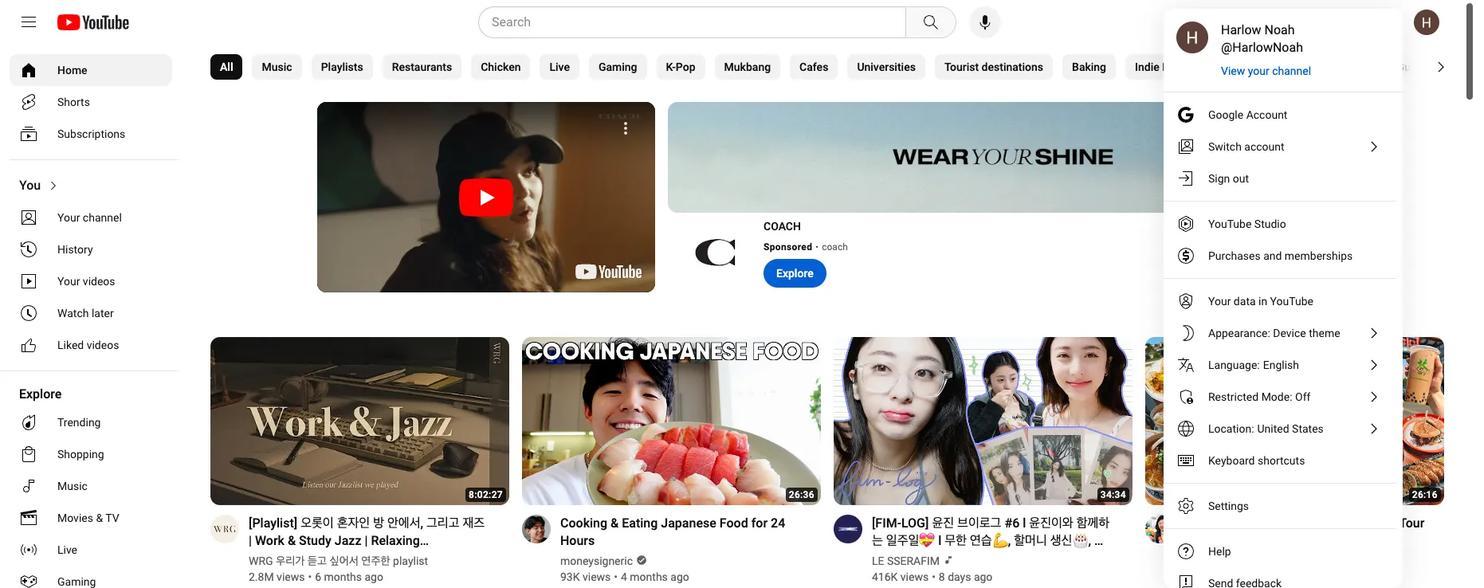Task type: locate. For each thing, give the bounding box(es) containing it.
food left the for
[[720, 516, 748, 531]]

music right indie
[[1163, 61, 1193, 73]]

tourist
[[945, 61, 979, 73]]

416k views
[[872, 571, 929, 583]]

0 horizontal spatial l
[[939, 533, 942, 548]]

1 vertical spatial channel
[[83, 211, 122, 224]]

1 vertical spatial in
[[1252, 516, 1263, 531]]

2023
[[1221, 533, 1250, 548]]

1 vertical spatial youtube
[[1270, 295, 1314, 308]]

wrg 우리가 듣고 싶어서 연주한 playlist link
[[249, 553, 429, 569]]

None search field
[[450, 6, 960, 38]]

live left gaming
[[550, 61, 570, 73]]

2 months from the left
[[630, 571, 668, 583]]

google
[[1209, 108, 1244, 121]]

듣고
[[308, 555, 327, 568]]

0 horizontal spatial live
[[57, 544, 77, 556]]

[playlist] 오롯이 혼자인 방 안에서, 그리고 재즈 | work & study jazz | relaxing background music by wrg 우리가 듣고 싶어서 연주한 playlist 2,887,124 views 6 months ago 8 hours, 2 minutes element
[[249, 515, 490, 566]]

feed meimei
[[1184, 555, 1245, 568]]

l right #6
[[1023, 516, 1026, 531]]

work
[[255, 533, 285, 548]]

34:34 link
[[834, 337, 1133, 507]]

싶어서
[[330, 555, 359, 568]]

explore down sponsored at the right
[[776, 267, 814, 280]]

movies & tv
[[57, 512, 119, 525]]

혼자인
[[337, 516, 370, 531]]

your up the watch
[[57, 275, 80, 288]]

데이트🥰
[[908, 551, 957, 566]]

0 horizontal spatial months
[[324, 571, 362, 583]]

1 horizontal spatial explore
[[776, 267, 814, 280]]

language:
[[1209, 359, 1260, 371]]

movies & tv link
[[10, 502, 172, 534], [10, 502, 172, 534]]

videos down later
[[87, 339, 119, 352]]

history link
[[10, 234, 172, 265], [10, 234, 172, 265]]

8:02:27 link
[[210, 337, 509, 507]]

in inside what to eat in seattle! seattle food tour part 1 2023
[[1252, 516, 1263, 531]]

le sserafim image
[[834, 515, 863, 544]]

0 horizontal spatial food
[[720, 516, 748, 531]]

moneysigneric
[[560, 555, 633, 568]]

theme
[[1309, 327, 1341, 340]]

1 views from the left
[[277, 571, 305, 583]]

26 minutes, 36 seconds element
[[789, 489, 815, 501]]

cafes
[[800, 61, 829, 73]]

music link
[[10, 470, 172, 502], [10, 470, 172, 502]]

ago
[[365, 571, 383, 583], [671, 571, 689, 583], [974, 571, 993, 583], [1300, 571, 1319, 583]]

1 ago from the left
[[365, 571, 383, 583]]

& left "eating"
[[611, 516, 619, 531]]

views down moneysigneric
[[583, 571, 611, 583]]

restricted mode: off
[[1209, 391, 1311, 403]]

ago down what to eat in seattle! seattle food tour part 1 2023 by feed meimei 335,344 views 3 months ago 26 minutes element at the right bottom
[[1300, 571, 1319, 583]]

purchases and memberships
[[1209, 250, 1353, 262]]

0 vertical spatial videos
[[83, 275, 115, 288]]

food
[[720, 516, 748, 531], [1368, 516, 1397, 531]]

1 horizontal spatial channel
[[1272, 65, 1311, 77]]

Explore text field
[[776, 267, 814, 280]]

416k
[[872, 571, 898, 583]]

destinations
[[982, 61, 1044, 73]]

in
[[1259, 295, 1268, 308], [1252, 516, 1263, 531]]

watch
[[57, 307, 89, 320]]

& inside [playlist] 오롯이 혼자인 방 안에서, 그리고 재즈 | work & study jazz | relaxing background music
[[288, 533, 296, 548]]

0 horizontal spatial youtube
[[1209, 218, 1252, 230]]

months for 혼자인
[[324, 571, 362, 583]]

이첼과
[[872, 551, 905, 566]]

1 horizontal spatial months
[[630, 571, 668, 583]]

music right all
[[262, 61, 292, 73]]

keyboard shortcuts
[[1209, 454, 1305, 467]]

4 views from the left
[[1212, 571, 1241, 583]]

3 months from the left
[[1260, 571, 1298, 583]]

baking
[[1072, 61, 1107, 73]]

chicken
[[481, 61, 521, 73]]

view your channel
[[1221, 65, 1311, 77]]

channel right your
[[1272, 65, 1311, 77]]

1 food from the left
[[720, 516, 748, 531]]

335k
[[1184, 571, 1210, 583]]

3 ago from the left
[[974, 571, 993, 583]]

34 minutes, 34 seconds element
[[1101, 489, 1126, 501]]

wrg 우리가 듣고 싶어서 연주한 playlist
[[249, 555, 428, 568]]

home
[[57, 64, 87, 77]]

1 horizontal spatial |
[[365, 533, 368, 548]]

your
[[1248, 65, 1270, 77]]

playlist
[[393, 555, 428, 568]]

1 horizontal spatial live
[[550, 61, 570, 73]]

& inside 'cooking & eating japanese food for 24 hours'
[[611, 516, 619, 531]]

gaming
[[599, 61, 637, 73]]

in right eat
[[1252, 516, 1263, 531]]

guitar
[[1397, 61, 1428, 73]]

1 vertical spatial your
[[57, 275, 80, 288]]

coach link
[[822, 240, 849, 254]]

help link
[[1164, 536, 1397, 568], [1164, 536, 1397, 568]]

2 ago from the left
[[671, 571, 689, 583]]

1 horizontal spatial l
[[1023, 516, 1026, 531]]

feed
[[1184, 555, 1206, 568]]

tab list
[[210, 45, 1476, 89]]

&
[[1263, 61, 1270, 73], [96, 512, 103, 525], [611, 516, 619, 531], [288, 533, 296, 548]]

history
[[57, 243, 93, 256]]

what to eat in seattle! seattle food tour part 1 2023 by feed meimei 335,344 views 3 months ago 26 minutes element
[[1184, 515, 1425, 550]]

l left 무한
[[939, 533, 942, 548]]

shorts link
[[10, 86, 172, 118], [10, 86, 172, 118]]

2 views from the left
[[583, 571, 611, 583]]

0 vertical spatial explore
[[776, 267, 814, 280]]

views for [playlist] 오롯이 혼자인 방 안에서, 그리고 재즈 | work & study jazz | relaxing background music
[[277, 571, 305, 583]]

4 ago from the left
[[1300, 571, 1319, 583]]

explore up the trending
[[19, 387, 62, 402]]

| right jazz
[[365, 533, 368, 548]]

months down 싶어서
[[324, 571, 362, 583]]

그리고
[[426, 516, 460, 531]]

views down 우리가
[[277, 571, 305, 583]]

youtube up the "purchases"
[[1209, 218, 1252, 230]]

food left tour
[[1368, 516, 1397, 531]]

1 horizontal spatial food
[[1368, 516, 1397, 531]]

ago right days
[[974, 571, 993, 583]]

indie music
[[1135, 61, 1193, 73]]

account
[[1247, 108, 1288, 121]]

1 vertical spatial videos
[[87, 339, 119, 352]]

subscriptions link
[[10, 118, 172, 150], [10, 118, 172, 150]]

2 food from the left
[[1368, 516, 1397, 531]]

months right 4
[[630, 571, 668, 583]]

restricted mode: off link
[[1164, 381, 1397, 413], [1164, 381, 1397, 413]]

settings link
[[1164, 490, 1397, 522], [1164, 490, 1397, 522]]

& up background
[[288, 533, 296, 548]]

your left data on the right bottom of the page
[[1209, 295, 1231, 308]]

0 vertical spatial live
[[550, 61, 570, 73]]

restricted
[[1209, 391, 1259, 403]]

mode:
[[1262, 391, 1293, 403]]

0 vertical spatial l
[[1023, 516, 1026, 531]]

switch account link
[[1164, 131, 1397, 163], [1164, 131, 1397, 163]]

music down jazz
[[320, 551, 355, 566]]

0 horizontal spatial explore
[[19, 387, 62, 402]]

[playlist] 오롯이 혼자인 방 안에서, 그리고 재즈 | work & study jazz | relaxing background music link
[[249, 515, 490, 566]]

34:34
[[1101, 489, 1126, 501]]

|
[[249, 533, 252, 548], [365, 533, 368, 548]]

your videos
[[57, 275, 115, 288]]

0 horizontal spatial |
[[249, 533, 252, 548]]

views for cooking & eating japanese food for 24 hours
[[583, 571, 611, 583]]

months right '3'
[[1260, 571, 1298, 583]]

0 vertical spatial youtube
[[1209, 218, 1252, 230]]

watch later link
[[10, 297, 172, 329], [10, 297, 172, 329]]

& left tv
[[96, 512, 103, 525]]

1 | from the left
[[249, 533, 252, 548]]

0 vertical spatial your
[[57, 211, 80, 224]]

1 horizontal spatial youtube
[[1270, 295, 1314, 308]]

함께하
[[1077, 516, 1110, 531]]

[fim-log] 윤진 브이로그 #6 l 윤진이와 함께하는 일주일💝 l 무한 연습💪, 할머니 생신🎂, 레이첼과 데이트🥰 by le sserafim 416,468 views 8 days ago 34 minutes element
[[872, 515, 1114, 566]]

videos
[[83, 275, 115, 288], [87, 339, 119, 352]]

moneysigneric image
[[522, 515, 551, 544]]

| left 'work'
[[249, 533, 252, 548]]

live
[[550, 61, 570, 73], [57, 544, 77, 556]]

out
[[1233, 172, 1249, 185]]

channel up history
[[83, 211, 122, 224]]

moneysigneric link
[[560, 553, 634, 569]]

8 days ago
[[939, 571, 993, 583]]

coach
[[822, 242, 848, 253]]

0 vertical spatial in
[[1259, 295, 1268, 308]]

26:16
[[1412, 489, 1438, 501]]

0 horizontal spatial channel
[[83, 211, 122, 224]]

views down sserafim
[[901, 571, 929, 583]]

youtube up device
[[1270, 295, 1314, 308]]

3 views from the left
[[901, 571, 929, 583]]

eat
[[1231, 516, 1249, 531]]

videos up later
[[83, 275, 115, 288]]

ago for seattle!
[[1300, 571, 1319, 583]]

avatar image image
[[1414, 10, 1440, 35]]

eating
[[622, 516, 658, 531]]

your up history
[[57, 211, 80, 224]]

views down meimei
[[1212, 571, 1241, 583]]

channel
[[1272, 65, 1311, 77], [83, 211, 122, 224]]

& down @harlownoah on the top of page
[[1263, 61, 1270, 73]]

part
[[1184, 533, 1208, 548]]

cooking & eating japanese food for 24 hours link
[[560, 515, 802, 550]]

ago down "연주한"
[[365, 571, 383, 583]]

2 vertical spatial your
[[1209, 295, 1231, 308]]

2 horizontal spatial months
[[1260, 571, 1298, 583]]

방
[[373, 516, 384, 531]]

in right data on the right bottom of the page
[[1259, 295, 1268, 308]]

레
[[1094, 533, 1106, 548]]

food inside 'cooking & eating japanese food for 24 hours'
[[720, 516, 748, 531]]

1 months from the left
[[324, 571, 362, 583]]

ago down the cooking & eating japanese food for 24 hours by moneysigneric 93,152 views 4 months ago 26 minutes element
[[671, 571, 689, 583]]

live down "movies"
[[57, 544, 77, 556]]

trending link
[[10, 407, 172, 438], [10, 407, 172, 438]]



Task type: vqa. For each thing, say whether or not it's contained in the screenshot.
Autoplay is on ICON
no



Task type: describe. For each thing, give the bounding box(es) containing it.
2.8m
[[249, 571, 274, 583]]

sponsored
[[764, 242, 813, 253]]

view your channel link
[[1221, 63, 1313, 79]]

[playlist] 오롯이 혼자인 방 안에서, 그리고 재즈 | work & study jazz | relaxing background music
[[249, 516, 485, 566]]

device
[[1273, 327, 1306, 340]]

#6
[[1005, 516, 1020, 531]]

what to eat in seattle! seattle food tour part 1 2023
[[1184, 516, 1425, 548]]

안에서,
[[387, 516, 423, 531]]

google account
[[1209, 108, 1288, 121]]

sign
[[1209, 172, 1230, 185]]

off
[[1295, 391, 1311, 403]]

music up "movies"
[[57, 480, 88, 493]]

playlists
[[321, 61, 363, 73]]

months for eat
[[1260, 571, 1298, 583]]

appearance: device theme
[[1209, 327, 1341, 340]]

purchases
[[1209, 250, 1261, 262]]

data
[[1234, 295, 1256, 308]]

studio
[[1255, 218, 1286, 230]]

to
[[1216, 516, 1228, 531]]

2 | from the left
[[365, 533, 368, 548]]

shopping
[[57, 448, 104, 461]]

연주한
[[361, 555, 390, 568]]

watch later
[[57, 307, 114, 320]]

videos for liked videos
[[87, 339, 119, 352]]

jazz
[[335, 533, 361, 548]]

[playlist]
[[249, 516, 297, 531]]

0 vertical spatial channel
[[1272, 65, 1311, 77]]

4
[[621, 571, 627, 583]]

ago for food
[[671, 571, 689, 583]]

& for tv
[[96, 512, 103, 525]]

videos for your videos
[[83, 275, 115, 288]]

subscriptions
[[57, 128, 125, 140]]

tourist destinations
[[945, 61, 1044, 73]]

keyboard
[[1209, 454, 1255, 467]]

[fim-log] 윤진 브이로그 #6 l 윤진이와 함께하 는 일주일💝 l 무한 연습💪, 할머니 생신🎂, 레 이첼과 데이트🥰 link
[[872, 515, 1114, 566]]

1 vertical spatial live
[[57, 544, 77, 556]]

liked videos
[[57, 339, 119, 352]]

relaxing
[[371, 533, 420, 548]]

우리가
[[276, 555, 305, 568]]

your for your channel
[[57, 211, 80, 224]]

8 hours, 2 minutes, 27 seconds element
[[469, 489, 503, 501]]

live inside tab list
[[550, 61, 570, 73]]

le sserafim
[[872, 555, 940, 568]]

일주일💝
[[886, 533, 935, 548]]

cooking & eating japanese food for 24 hours by moneysigneric 93,152 views 4 months ago 26 minutes element
[[560, 515, 802, 550]]

8
[[939, 571, 945, 583]]

& for blues
[[1263, 61, 1270, 73]]

food inside what to eat in seattle! seattle food tour part 1 2023
[[1368, 516, 1397, 531]]

seattle!
[[1266, 516, 1322, 531]]

ago for 안에서,
[[365, 571, 383, 583]]

appearance: device theme option
[[1164, 317, 1397, 349]]

할머니
[[1014, 533, 1047, 548]]

english
[[1263, 359, 1299, 371]]

생신🎂,
[[1050, 533, 1091, 548]]

months for eating
[[630, 571, 668, 583]]

and
[[1264, 250, 1282, 262]]

feed meimei image
[[1146, 515, 1174, 544]]

appearance:
[[1209, 327, 1271, 340]]

8:02:27
[[469, 489, 503, 501]]

universities
[[857, 61, 916, 73]]

trending
[[57, 416, 101, 429]]

le sserafim link
[[872, 553, 941, 569]]

1 vertical spatial l
[[939, 533, 942, 548]]

6 months ago
[[315, 571, 383, 583]]

your data in youtube
[[1209, 295, 1314, 308]]

tv
[[105, 512, 119, 525]]

26 minutes, 16 seconds element
[[1412, 489, 1438, 501]]

rhythm
[[1222, 61, 1260, 73]]

views for [fim-log] 윤진 브이로그 #6 l 윤진이와 함께하 는 일주일💝 l 무한 연습💪, 할머니 생신🎂, 레 이첼과 데이트🥰
[[901, 571, 929, 583]]

liked
[[57, 339, 84, 352]]

1 vertical spatial explore
[[19, 387, 62, 402]]

[fim-log] 윤진 브이로그 #6 l 윤진이와 함께하 는 일주일💝 l 무한 연습💪, 할머니 생신🎂, 레 이첼과 데이트🥰
[[872, 516, 1110, 566]]

explore link
[[764, 259, 826, 288]]

ago for #6
[[974, 571, 993, 583]]

views for what to eat in seattle! seattle food tour part 1 2023
[[1212, 571, 1241, 583]]

your for your data in youtube
[[1209, 295, 1231, 308]]

seattle
[[1325, 516, 1365, 531]]

& for eating
[[611, 516, 619, 531]]

location:
[[1209, 423, 1254, 435]]

you
[[19, 178, 41, 193]]

harlow noah @harlownoah
[[1221, 22, 1303, 55]]

youtube studio
[[1209, 218, 1286, 230]]

6
[[315, 571, 321, 583]]

feed meimei link
[[1184, 553, 1246, 569]]

오롯이
[[301, 516, 334, 531]]

account
[[1245, 140, 1285, 153]]

restaurants
[[392, 61, 452, 73]]

3 months ago
[[1251, 571, 1319, 583]]

background
[[249, 551, 317, 566]]

memberships
[[1285, 250, 1353, 262]]

tour
[[1400, 516, 1425, 531]]

24
[[771, 516, 785, 531]]

tab list containing all
[[210, 45, 1476, 89]]

states
[[1292, 423, 1324, 435]]

noah
[[1265, 22, 1295, 37]]

Search text field
[[492, 12, 902, 33]]

location: united states
[[1209, 423, 1324, 435]]

4 months ago
[[621, 571, 689, 583]]

coach
[[764, 220, 801, 233]]

united
[[1258, 423, 1290, 435]]

music inside [playlist] 오롯이 혼자인 방 안에서, 그리고 재즈 | work & study jazz | relaxing background music
[[320, 551, 355, 566]]

all
[[220, 61, 233, 73]]

[fim-
[[872, 516, 902, 531]]

wrg 우리가 듣고 싶어서 연주한 playlist image
[[210, 515, 239, 544]]

what
[[1184, 516, 1213, 531]]

view
[[1221, 65, 1245, 77]]

sserafim
[[887, 555, 940, 568]]

for
[[752, 516, 768, 531]]

log]
[[902, 516, 929, 531]]

your for your videos
[[57, 275, 80, 288]]

what to eat in seattle! seattle food tour part 1 2023 link
[[1184, 515, 1425, 550]]



